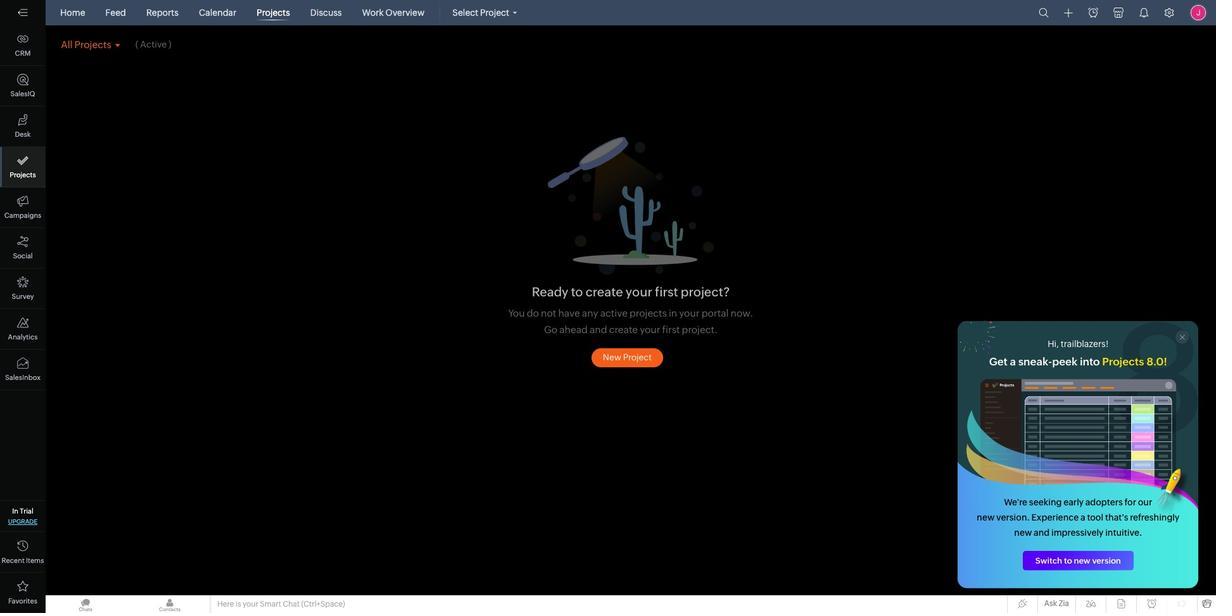 Task type: locate. For each thing, give the bounding box(es) containing it.
campaigns link
[[0, 188, 46, 228]]

0 horizontal spatial projects link
[[0, 147, 46, 188]]

home
[[60, 8, 85, 18]]

1 horizontal spatial projects
[[257, 8, 290, 18]]

here is your smart chat (ctrl+space)
[[217, 600, 345, 609]]

discuss link
[[305, 0, 347, 25]]

work overview link
[[357, 0, 430, 25]]

work overview
[[362, 8, 425, 18]]

crm link
[[0, 25, 46, 66]]

0 vertical spatial projects link
[[252, 0, 295, 25]]

calendar link
[[194, 0, 242, 25]]

survey
[[12, 293, 34, 300]]

projects up "campaigns" link
[[10, 171, 36, 179]]

items
[[26, 557, 44, 565]]

projects left discuss
[[257, 8, 290, 18]]

projects link down desk
[[0, 147, 46, 188]]

projects link left discuss
[[252, 0, 295, 25]]

zia
[[1059, 600, 1070, 608]]

projects
[[257, 8, 290, 18], [10, 171, 36, 179]]

chats image
[[46, 596, 125, 613]]

notifications image
[[1139, 8, 1150, 18]]

recent
[[2, 557, 25, 565]]

contacts image
[[130, 596, 210, 613]]

upgrade
[[8, 518, 38, 525]]

work
[[362, 8, 384, 18]]

smart
[[260, 600, 281, 609]]

here
[[217, 600, 234, 609]]

campaigns
[[4, 212, 41, 219]]

trial
[[20, 508, 33, 515]]

project
[[480, 8, 510, 18]]

ask
[[1045, 600, 1058, 608]]

select project
[[453, 8, 510, 18]]

chat
[[283, 600, 300, 609]]

1 vertical spatial projects
[[10, 171, 36, 179]]

reports
[[146, 8, 179, 18]]

discuss
[[310, 8, 342, 18]]

recent items
[[2, 557, 44, 565]]

in
[[12, 508, 18, 515]]

1 horizontal spatial projects link
[[252, 0, 295, 25]]

crm
[[15, 49, 31, 57]]

projects link
[[252, 0, 295, 25], [0, 147, 46, 188]]



Task type: vqa. For each thing, say whether or not it's contained in the screenshot.
Work at the top of page
yes



Task type: describe. For each thing, give the bounding box(es) containing it.
desk
[[15, 131, 31, 138]]

(ctrl+space)
[[301, 600, 345, 609]]

ask zia
[[1045, 600, 1070, 608]]

salesiq link
[[0, 66, 46, 106]]

1 vertical spatial projects link
[[0, 147, 46, 188]]

reports link
[[141, 0, 184, 25]]

in trial upgrade
[[8, 508, 38, 525]]

your
[[243, 600, 259, 609]]

feed link
[[100, 0, 131, 25]]

favorites
[[8, 598, 37, 605]]

desk link
[[0, 106, 46, 147]]

marketplace image
[[1114, 8, 1124, 18]]

social link
[[0, 228, 46, 269]]

home link
[[55, 0, 90, 25]]

overview
[[386, 8, 425, 18]]

0 vertical spatial projects
[[257, 8, 290, 18]]

social
[[13, 252, 33, 260]]

analytics link
[[0, 309, 46, 350]]

is
[[236, 600, 241, 609]]

feed
[[106, 8, 126, 18]]

survey link
[[0, 269, 46, 309]]

timer image
[[1089, 8, 1099, 18]]

select
[[453, 8, 479, 18]]

salesinbox link
[[0, 350, 46, 390]]

search image
[[1039, 8, 1049, 18]]

quick actions image
[[1065, 8, 1074, 18]]

analytics
[[8, 333, 38, 341]]

calendar
[[199, 8, 237, 18]]

salesiq
[[10, 90, 35, 98]]

0 horizontal spatial projects
[[10, 171, 36, 179]]

configure settings image
[[1165, 8, 1175, 18]]

salesinbox
[[5, 374, 41, 382]]



